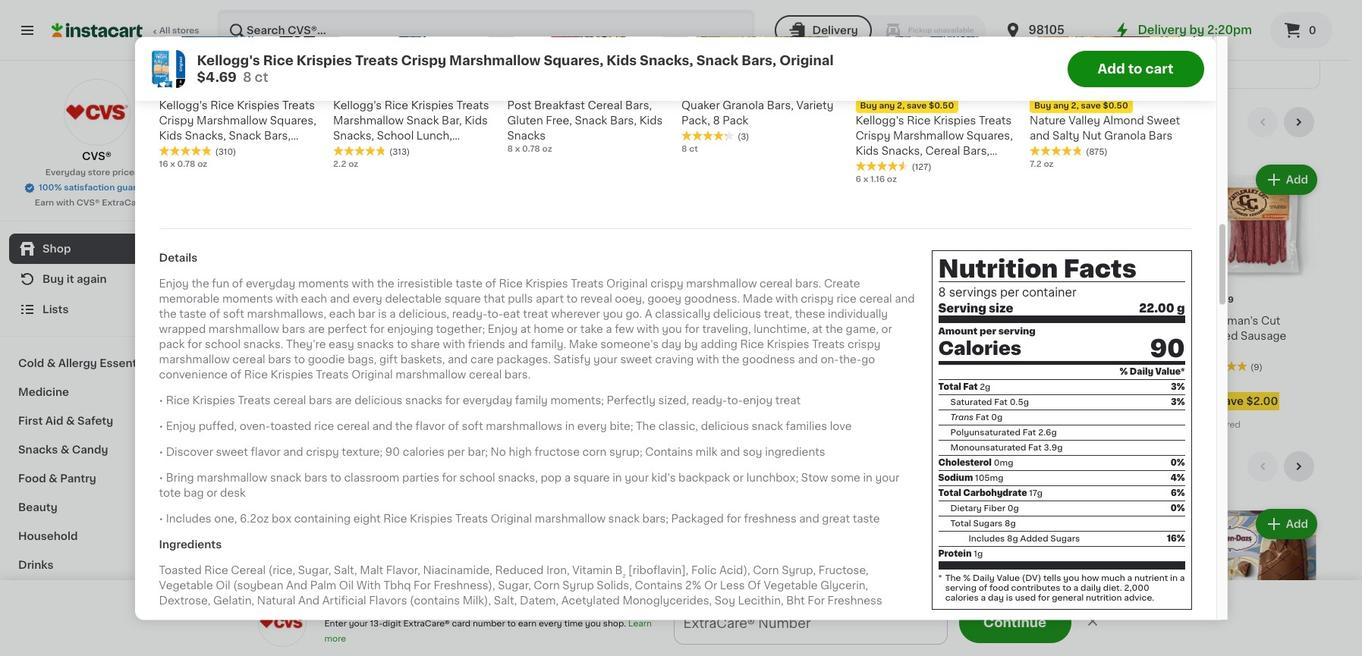 Task type: vqa. For each thing, say whether or not it's contained in the screenshot.


Task type: locate. For each thing, give the bounding box(es) containing it.
kids down colgate toothpaste, whitening + fresh boost, gel
[[607, 54, 637, 66]]

to- inside 'enjoy the fun of everyday moments with the irresistible taste of rice krispies treats original crispy marshmallow cereal bars.  create memorable moments with each and every delectable square that pulls apart to reveal ooey, gooey goodness. made with crispy rice cereal and the taste of soft marshmallows, each bar is a delicious, ready-to-eat treat wherever you go. a classically delicious treat, these individually wrapped marshmallow bars are perfect for enjoying together; enjoy at home or take a few with you for traveling, lunchtime, at the game, or pack for school snacks. they're easy snacks to share with friends and family. make someone's day by adding rice krispies treats crispy marshmallow cereal bars to goodie bags, gift baskets, and care packages. satisfy your sweet craving with the goodness and on-the-go convenience of rice krispies treats original marshmallow cereal bars.​'
[[488, 309, 503, 320]]

$ inside $ 4 69
[[369, 296, 375, 304]]

4.8 oz
[[228, 376, 254, 384]]

discover
[[166, 447, 213, 458]]

moments up 'free'
[[298, 279, 349, 290]]

0 vertical spatial view all (50+)
[[1146, 117, 1219, 128]]

continue button
[[959, 603, 1072, 644]]

fresh inside colgate toothpaste, fresh mint stripe, gel
[[1010, 21, 1039, 31]]

salt,
[[334, 566, 357, 577], [494, 596, 517, 607]]

1 boost, from the left
[[634, 36, 669, 46]]

squares, inside kellogg's rice krispies treats crispy marshmallow squares, kids snacks, cereal bars, original
[[967, 131, 1014, 142]]

snacks, up 2.2 oz
[[333, 131, 374, 142]]

4 toothpaste, from the left
[[1180, 5, 1243, 16]]

1 vertical spatial 3%
[[1172, 399, 1186, 407]]

go
[[862, 355, 876, 365]]

monoglycerides,
[[623, 596, 712, 607]]

4 whitening from the left
[[1135, 21, 1189, 31]]

0 horizontal spatial taste
[[179, 309, 207, 320]]

0 vertical spatial 8 ct
[[682, 146, 698, 154]]

vitamin
[[573, 566, 613, 577]]

0 vertical spatial sweet
[[621, 355, 653, 365]]

0 vertical spatial pack,
[[838, 36, 866, 46]]

$ for $ 3 99
[[162, 81, 168, 89]]

whitening up '5.1 oz'
[[634, 21, 688, 31]]

delicious up traveling, in the right of the page
[[714, 309, 762, 320]]

2 $0.50 from the left
[[1104, 102, 1129, 111]]

delivery for delivery by 2:20pm
[[1139, 24, 1187, 36]]

2 0% from the top
[[1171, 505, 1186, 514]]

high
[[509, 447, 532, 458]]

2 horizontal spatial snack
[[752, 422, 784, 432]]

goodness.
[[685, 294, 740, 305]]

2 toothpaste, from the left
[[804, 5, 868, 16]]

0 horizontal spatial per
[[448, 447, 465, 458]]

1 horizontal spatial value
[[997, 575, 1021, 584]]

% down (66)
[[1120, 369, 1129, 377]]

1 any from the left
[[880, 102, 896, 111]]

1 vertical spatial 0%
[[1171, 505, 1186, 514]]

5 colgate from the left
[[1135, 5, 1177, 16]]

square up together;
[[445, 294, 481, 305]]

1 horizontal spatial (9)
[[1251, 364, 1263, 372]]

0g down saturated fat 0.5g
[[992, 414, 1003, 423]]

colgate total whitening toothpaste gel with fluoride, multi-protection
[[885, 5, 1002, 62]]

first aid & safety link
[[9, 407, 185, 436]]

• up tote
[[159, 473, 163, 484]]

2 + from the left
[[816, 21, 823, 31]]

pantry
[[60, 474, 96, 484]]

view all (50+) for ritz fresh stacks original crackers
[[1146, 117, 1219, 128]]

0 vertical spatial 8g
[[1005, 520, 1017, 529]]

• inside • bring marshmallow snack bars to classroom parties for school snacks, pop a square in your kid's backpack or lunchbox; stow some in your tote bag or desk​
[[159, 473, 163, 484]]

1 horizontal spatial +
[[816, 21, 823, 31]]

quaker
[[682, 101, 720, 111]]

with inside colgate total whitening toothpaste gel with fluoride, multi-protection
[[906, 36, 928, 46]]

2 view all (50+) from the top
[[1146, 462, 1219, 472]]

ct down gift
[[374, 376, 383, 384]]

15 99
[[1204, 295, 1235, 311]]

food & pantry
[[18, 474, 96, 484]]

original inside kellogg's rice krispies treats crispy marshmallow squares, kids snacks, snack bars, original $4.69 8 ct
[[780, 54, 834, 66]]

delivery by 2:20pm
[[1139, 24, 1253, 36]]

taste
[[456, 279, 483, 290], [179, 309, 207, 320]]

value up variety on the right
[[806, 36, 835, 46]]

1 $0.50 from the left
[[929, 102, 955, 111]]

cereal right breakfast
[[588, 101, 623, 111]]

pack
[[159, 340, 185, 350]]

kellogg's for 16 x 0.78 oz
[[159, 101, 208, 111]]

None search field
[[217, 9, 755, 52]]

everyday up the 49
[[246, 279, 296, 290]]

$0.50 for almond
[[1104, 102, 1129, 111]]

1 (50+) from the top
[[1190, 117, 1219, 128]]

krispies inside kellogg's rice krispies treats crispy marshmallow squares, kids snacks, cereal bars, original
[[934, 116, 977, 127]]

2 buy any 2, save $0.50 from the left
[[1035, 102, 1129, 111]]

1 view all (50+) from the top
[[1146, 117, 1219, 128]]

your inside 'enjoy the fun of everyday moments with the irresistible taste of rice krispies treats original crispy marshmallow cereal bars.  create memorable moments with each and every delectable square that pulls apart to reveal ooey, gooey goodness. made with crispy rice cereal and the taste of soft marshmallows, each bar is a delicious, ready-to-eat treat wherever you go. a classically delicious treat, these individually wrapped marshmallow bars are perfect for enjoying together; enjoy at home or take a few with you for traveling, lunchtime, at the game, or pack for school snacks. they're easy snacks to share with friends and family. make someone's day by adding rice krispies treats crispy marshmallow cereal bars to goodie bags, gift baskets, and care packages. satisfy your sweet craving with the goodness and on-the-go convenience of rice krispies treats original marshmallow cereal bars.​'
[[594, 355, 618, 365]]

delicious inside 'enjoy the fun of everyday moments with the irresistible taste of rice krispies treats original crispy marshmallow cereal bars.  create memorable moments with each and every delectable square that pulls apart to reveal ooey, gooey goodness. made with crispy rice cereal and the taste of soft marshmallows, each bar is a delicious, ready-to-eat treat wherever you go. a classically delicious treat, these individually wrapped marshmallow bars are perfect for enjoying together; enjoy at home or take a few with you for traveling, lunchtime, at the game, or pack for school snacks. they're easy snacks to share with friends and family. make someone's day by adding rice krispies treats crispy marshmallow cereal bars to goodie bags, gift baskets, and care packages. satisfy your sweet craving with the goodness and on-the-go convenience of rice krispies treats original marshmallow cereal bars.​'
[[714, 309, 762, 320]]

7.5
[[781, 361, 793, 369]]

boost, up 2 x 5.1 oz
[[759, 36, 794, 46]]

sugars right the added
[[1051, 536, 1081, 544]]

0 horizontal spatial at
[[521, 324, 531, 335]]

0 vertical spatial extracare®
[[102, 199, 150, 207]]

cvs® logo image
[[63, 79, 130, 146], [258, 599, 306, 648]]

kids for (127)
[[856, 146, 879, 157]]

delivery inside delivery button
[[813, 25, 859, 36]]

view all (50+) button up 6%
[[1140, 452, 1236, 482]]

1 view all (50+) button from the top
[[1140, 107, 1236, 137]]

kids inside kellogg's rice krispies treats marshmallow snack bar, kids snacks, school lunch, original
[[465, 116, 488, 127]]

rewards®!
[[477, 603, 536, 614]]

1 vertical spatial view all (50+) button
[[1140, 452, 1236, 482]]

save $2.00
[[1218, 396, 1279, 407]]

boost, inside colgate toothpaste, whitening + fresh boost, gel
[[634, 36, 669, 46]]

★★★★★
[[1010, 36, 1063, 46], [1010, 36, 1063, 46], [1135, 36, 1188, 46], [1135, 36, 1188, 46], [634, 51, 687, 61], [634, 51, 687, 61], [759, 51, 812, 61], [759, 51, 812, 61], [682, 131, 735, 142], [682, 131, 735, 142], [159, 146, 212, 157], [159, 146, 212, 157], [333, 146, 386, 157], [333, 146, 386, 157], [1030, 146, 1084, 157], [1030, 146, 1084, 157], [856, 161, 909, 172], [856, 161, 909, 172], [504, 346, 557, 357], [504, 346, 557, 357], [781, 346, 834, 357], [781, 346, 834, 357], [228, 361, 281, 372], [228, 361, 281, 372], [366, 361, 419, 372], [366, 361, 419, 372], [642, 361, 696, 372], [642, 361, 696, 372], [919, 361, 972, 372], [919, 361, 972, 372], [1195, 361, 1248, 372], [1195, 361, 1248, 372]]

1 vertical spatial butter
[[642, 331, 676, 342]]

total sugars 8g
[[951, 520, 1017, 529]]

$ for $ 7 99
[[922, 641, 927, 649]]

snacks, up (127)
[[882, 146, 923, 157]]

oz
[[1151, 50, 1161, 58], [647, 65, 657, 74], [787, 65, 797, 74], [543, 146, 553, 154], [198, 161, 208, 169], [349, 161, 359, 169], [1044, 161, 1054, 169], [888, 176, 898, 184], [512, 361, 522, 369], [795, 361, 805, 369], [1070, 361, 1080, 369], [244, 376, 254, 384], [953, 376, 963, 384], [1206, 376, 1216, 384]]

1 toothpaste, from the left
[[679, 5, 742, 16]]

2 any from the left
[[1054, 102, 1070, 111]]

frozen desserts
[[228, 459, 365, 475]]

0.78 inside post breakfast cereal bars, gluten free, snack bars, kids snacks 8 x 0.78 oz
[[522, 146, 541, 154]]

0 vertical spatial school
[[377, 131, 414, 142]]

fat for trans
[[976, 414, 990, 423]]

3 colgate from the left
[[885, 5, 927, 16]]

1 vertical spatial delicious
[[355, 396, 403, 406]]

cvs® down satisfaction
[[77, 199, 100, 207]]

save $2.00 button
[[1195, 390, 1321, 417]]

1 all from the top
[[1175, 117, 1187, 128]]

enter
[[325, 620, 347, 629]]

0 vertical spatial school
[[205, 340, 241, 350]]

are inside 'enjoy the fun of everyday moments with the irresistible taste of rice krispies treats original crispy marshmallow cereal bars.  create memorable moments with each and every delectable square that pulls apart to reveal ooey, gooey goodness. made with crispy rice cereal and the taste of soft marshmallows, each bar is a delicious, ready-to-eat treat wherever you go. a classically delicious treat, these individually wrapped marshmallow bars are perfect for enjoying together; enjoy at home or take a few with you for traveling, lunchtime, at the game, or pack for school snacks. they're easy snacks to share with friends and family. make someone's day by adding rice krispies treats crispy marshmallow cereal bars to goodie bags, gift baskets, and care packages. satisfy your sweet craving with the goodness and on-the-go convenience of rice krispies treats original marshmallow cereal bars.​'
[[308, 324, 325, 335]]

$ inside $ 5 99
[[784, 641, 789, 649]]

snacks, for (322)
[[392, 361, 433, 372]]

0 horizontal spatial cvs® logo image
[[63, 79, 130, 146]]

0 vertical spatial 2
[[797, 36, 803, 46]]

2 2, from the left
[[1072, 102, 1080, 111]]

• for • rice krispies treats cereal bars  are delicious snacks for everyday family moments; perfectly sized, ready-to-enjoy treat​
[[159, 396, 163, 406]]

8 ct for kellogg's rice krispies treats crispy marshmallow squares, kids snacks, snack bars, original
[[366, 376, 383, 384]]

1 horizontal spatial snack
[[609, 514, 640, 525]]

cereal inside post breakfast cereal bars, gluten free, snack bars, kids snacks 8 x 0.78 oz
[[588, 101, 623, 111]]

0 horizontal spatial sugar,
[[298, 566, 331, 577]]

boost, inside colgate toothpaste, whitening + fresh boost, 2 value pack, gel
[[759, 36, 794, 46]]

get inside get free delivery on next 3 orders • add $10.00 to qualify.
[[540, 623, 565, 636]]

toothpaste, inside colgate toothpaste, fresh mint stripe, gel
[[1055, 5, 1118, 16]]

the up the 69 in the left top of the page
[[377, 279, 395, 290]]

contains inside toasted rice cereal (rice, sugar, salt, malt flavor, niacinamide, reduced iron, vitamin b₂ [riboflavin], folic acid), corn syrup, fructose, vegetable oil (soybean and palm oil with tbhq for freshness), sugar, corn syrup solids, contains 2% or less of vegetable glycerin, dextrose, gelatin, natural and artificial flavors (contains milk), salt, datem, acetylated monoglycerides, soy lecithin, bht for freshness
[[635, 581, 683, 592]]

toothpaste, for colgate toothpaste, whitening + fresh boost, gel
[[679, 5, 742, 16]]

buy any 2, save $0.50 up valley
[[1035, 102, 1129, 111]]

view all (50+) button for ritz fresh stacks original crackers
[[1140, 107, 1236, 137]]

gel inside colgate toothpaste, whitening + fresh boost, 2 value pack, gel
[[759, 51, 778, 62]]

sticks
[[1195, 346, 1228, 357]]

all for ritz fresh stacks original crackers
[[1175, 117, 1187, 128]]

gel up multi-
[[885, 36, 903, 46]]

serving inside * the % daily value (dv) tells you how much a nutrient in a serving of food contributes to a daily diet. 2,000 calories a day is used for general nutrition advice.
[[946, 585, 977, 593]]

$10.00
[[808, 623, 852, 636]]

2 boost, from the left
[[759, 36, 794, 46]]

ct right $4.69
[[255, 71, 268, 83]]

1 5.1 from the left
[[634, 65, 645, 74]]

ct for quaker granola bars, variety pack, 8 pack
[[690, 146, 698, 154]]

kids inside post breakfast cereal bars, gluten free, snack bars, kids snacks 8 x 0.78 oz
[[640, 116, 663, 127]]

nutter
[[642, 316, 677, 327]]

99 up these
[[802, 296, 814, 304]]

lunch,
[[417, 131, 452, 142]]

1 4 from the left
[[375, 295, 386, 311]]

2
[[797, 36, 803, 46], [759, 65, 765, 74]]

0 horizontal spatial 90
[[386, 447, 400, 458]]

3 toothpaste, from the left
[[1055, 5, 1118, 16]]

add to cart button
[[1068, 50, 1205, 87]]

and left the 'soy'
[[721, 447, 741, 458]]

candy inside swedish fish soft & chewy candy
[[1097, 331, 1132, 342]]

bars.
[[796, 279, 822, 290]]

kellogg's inside kellogg's rice krispies treats marshmallow snack bar, kids snacks, school lunch, original
[[333, 101, 382, 111]]

snacks, inside kellogg's rice krispies treats crispy marshmallow squares, kids snacks, cereal bars, original
[[882, 146, 923, 157]]

1 horizontal spatial boost,
[[759, 36, 794, 46]]

0 vertical spatial day
[[662, 340, 682, 350]]

original down (322)
[[395, 377, 437, 387]]

7.2 oz
[[1030, 161, 1054, 169]]

cereal inside kellogg's rice krispies treats crispy marshmallow squares, kids snacks, cereal bars, original
[[926, 146, 961, 157]]

orders
[[723, 623, 767, 636]]

0 horizontal spatial for
[[414, 581, 431, 592]]

$ for $ 3 29
[[507, 296, 513, 304]]

$ up treat,
[[784, 296, 789, 304]]

+ inside colgate toothpaste, whitening + charcoal
[[1192, 21, 1199, 31]]

to inside * the % daily value (dv) tells you how much a nutrient in a serving of food contributes to a daily diet. 2,000 calories a day is used for general nutrition advice.
[[1063, 585, 1072, 593]]

1 vertical spatial to-
[[728, 396, 743, 406]]

product group containing 7
[[919, 506, 1045, 657]]

8 right $4.69
[[243, 71, 252, 83]]

0 horizontal spatial snacks
[[357, 340, 394, 350]]

1 vertical spatial ct
[[690, 146, 698, 154]]

0g for fat
[[992, 414, 1003, 423]]

1 vertical spatial includes
[[969, 536, 1006, 544]]

2 horizontal spatial buy
[[1035, 102, 1052, 111]]

2 all from the top
[[1175, 462, 1187, 472]]

marshmallow down pop
[[535, 514, 606, 525]]

nutrition
[[939, 258, 1059, 282]]

nature
[[1030, 116, 1067, 127]]

16 x 0.78 oz
[[159, 161, 208, 169]]

0% for cholesterol 0mg
[[1171, 460, 1186, 468]]

$0.50
[[929, 102, 955, 111], [1104, 102, 1129, 111]]

colgate inside colgate toothpaste, fresh mint stripe, gel
[[1010, 5, 1052, 16]]

1 horizontal spatial every
[[539, 620, 562, 629]]

4 up spend
[[927, 295, 939, 311]]

fresh
[[700, 21, 730, 31], [825, 21, 855, 31], [1010, 21, 1039, 31], [942, 331, 972, 342]]

they're
[[286, 340, 326, 350]]

kellogg's rice krispies treats crispy marshmallow squares, kids snacks, snack bars, original $4.69 8 ct
[[197, 54, 834, 83]]

+ for gel
[[691, 21, 697, 31]]

0 horizontal spatial extracare®
[[102, 199, 150, 207]]

crispy down the $ 3 99
[[159, 116, 194, 127]]

1 view from the top
[[1146, 117, 1172, 128]]

1 vertical spatial 2%
[[348, 603, 365, 614]]

0 horizontal spatial $0.50
[[929, 102, 955, 111]]

in right the some
[[864, 473, 873, 484]]

+ inside colgate toothpaste, whitening + fresh boost, 2 value pack, gel
[[816, 21, 823, 31]]

1 horizontal spatial 0.78
[[522, 146, 541, 154]]

1 2, from the left
[[898, 102, 905, 111]]

(322)
[[422, 364, 444, 372]]

whitening inside colgate toothpaste, whitening + fresh boost, gel
[[634, 21, 688, 31]]

per for container
[[1001, 288, 1020, 299]]

bars
[[282, 324, 306, 335], [268, 355, 292, 365], [309, 396, 332, 406], [304, 473, 328, 484]]

to left classroom at the left of the page
[[331, 473, 342, 484]]

snack inside kellogg's rice krispies treats crispy marshmallow squares, kids snacks, snack bars, original $4.69 8 ct
[[697, 54, 739, 66]]

0 horizontal spatial delivery
[[813, 25, 859, 36]]

see eligible items
[[933, 397, 1030, 408]]

spend $20, save $5
[[923, 317, 1007, 326]]

cereal for post breakfast cereal bars, gluten free, snack bars, kids snacks 8 x 0.78 oz
[[588, 101, 623, 111]]

delicious up milk
[[701, 422, 749, 432]]

4 up the flipz in the top right of the page
[[789, 295, 801, 311]]

marshmallow for 8 ct
[[366, 346, 437, 357]]

size inside haribo gummi candy, share size
[[578, 331, 600, 342]]

2 colgate from the left
[[759, 5, 802, 16]]

crispy for 6 x 1.16 oz
[[856, 131, 891, 142]]

toasted
[[159, 566, 202, 577]]

0 horizontal spatial ct
[[255, 71, 268, 83]]

1 0% from the top
[[1171, 460, 1186, 468]]

whitening inside colgate toothpaste, whitening + fresh boost, 2 value pack, gel
[[759, 21, 814, 31]]

kellogg's up $4.69
[[197, 54, 260, 66]]

school inside • bring marshmallow snack bars to classroom parties for school snacks, pop a square in your kid's backpack or lunchbox; stow some in your tote bag or desk​
[[460, 473, 496, 484]]

whitening for gel
[[634, 21, 688, 31]]

total for total sugars 8g
[[951, 520, 972, 529]]

& down "first aid & safety"
[[61, 445, 69, 456]]

2%
[[686, 581, 702, 592], [348, 603, 365, 614]]

kellogg's rice krispies treats crispy marshmallow squares, kids snacks, snack bars, original for (322)
[[366, 316, 487, 387]]

cvs® logo image up store
[[63, 79, 130, 146]]

0% for dietary fiber 0g
[[1171, 505, 1186, 514]]

& for snacks & candy
[[61, 445, 69, 456]]

sodium 105mg
[[939, 475, 1004, 483]]

marshmallow inside kellogg's rice krispies treats marshmallow snack bar, kids snacks, school lunch, original
[[333, 116, 404, 127]]

4 99
[[927, 295, 952, 311]]

item carousel region containing snacks
[[228, 107, 1321, 440]]

$ inside $ 4 99
[[784, 296, 789, 304]]

1 vertical spatial 90
[[386, 447, 400, 458]]

fat left 0.5g
[[995, 399, 1008, 407]]

8 ct down bags, at the bottom
[[366, 376, 383, 384]]

3
[[168, 80, 178, 96], [513, 295, 523, 311], [711, 623, 720, 636]]

butter down nutter
[[642, 331, 676, 342]]

1 horizontal spatial per
[[980, 327, 997, 336]]

1 horizontal spatial size
[[729, 346, 751, 357]]

drinks
[[18, 560, 54, 571]]

15
[[1204, 295, 1222, 311]]

snack left care
[[436, 361, 468, 372]]

to down freshness
[[855, 623, 868, 636]]

whitening inside colgate toothpaste, whitening + charcoal
[[1135, 21, 1189, 31]]

0 horizontal spatial 0g
[[992, 414, 1003, 423]]

1 buy any 2, save $0.50 from the left
[[861, 102, 955, 111]]

day up craving
[[662, 340, 682, 350]]

0 vertical spatial each
[[301, 294, 327, 305]]

0 vertical spatial flavor
[[416, 422, 446, 432]]

view all (50+) for 7
[[1146, 462, 1219, 472]]

containing
[[294, 514, 351, 525]]

1 vertical spatial school
[[295, 346, 332, 357]]

x left the 1.48
[[927, 376, 932, 384]]

kellogg's for 2.2 oz
[[333, 101, 382, 111]]

0 horizontal spatial serving
[[946, 585, 977, 593]]

value inside colgate toothpaste, whitening + fresh boost, 2 value pack, gel
[[806, 36, 835, 46]]

99 inside $ 1 99
[[1074, 296, 1086, 304]]

bars, inside quaker granola bars, variety pack, 8 pack
[[767, 101, 794, 111]]

& for food & pantry
[[49, 474, 58, 484]]

lunchbox;
[[747, 473, 799, 484]]

1 vertical spatial (50+)
[[1190, 462, 1219, 472]]

with down together;
[[443, 340, 466, 350]]

cold
[[18, 358, 44, 369]]

treats inside kellogg's rice krispies treats crispy marshmallow squares, kids snacks, cereal bars, original
[[979, 116, 1012, 127]]

x for ritz fresh stacks original crackers
[[927, 376, 932, 384]]

1 vertical spatial everyday
[[463, 396, 513, 406]]

(475)
[[1066, 38, 1088, 46]]

1 oil from the left
[[216, 581, 231, 592]]

any for nature
[[1054, 102, 1070, 111]]

0 horizontal spatial sweet
[[216, 447, 248, 458]]

no
[[491, 447, 506, 458]]

0 vertical spatial daily
[[1131, 369, 1154, 377]]

boost, for gel
[[634, 36, 669, 46]]

1 vertical spatial size
[[729, 346, 751, 357]]

0 horizontal spatial get
[[325, 603, 345, 614]]

the right *
[[946, 575, 962, 584]]

0g inside 'trans fat 0g polyunsaturated fat 2.6g monounsaturated fat 3.9g'
[[992, 414, 1003, 423]]

to down 3.3
[[1129, 62, 1143, 74]]

product group
[[228, 162, 354, 386], [642, 162, 768, 400], [781, 162, 907, 371], [919, 162, 1045, 415], [1195, 162, 1321, 434], [228, 506, 354, 657], [366, 506, 492, 657], [504, 506, 630, 657], [642, 506, 768, 657], [781, 506, 907, 657], [919, 506, 1045, 657], [1057, 506, 1183, 657], [1195, 506, 1321, 657]]

item carousel region containing frozen desserts
[[228, 452, 1321, 657]]

•
[[159, 396, 163, 406], [159, 422, 163, 432], [159, 447, 163, 458], [159, 473, 163, 484], [159, 514, 163, 525], [770, 623, 775, 635]]

item carousel region
[[159, 0, 1214, 193], [228, 107, 1321, 440], [228, 452, 1321, 657]]

to- down that
[[488, 309, 503, 320]]

& for cold & allergy essentials
[[47, 358, 56, 369]]

cereal up (127)
[[926, 146, 961, 157]]

6
[[856, 176, 862, 184], [651, 295, 662, 311], [1066, 640, 1077, 656]]

fresh inside ritz fresh stacks original crackers
[[942, 331, 972, 342]]

your down make
[[594, 355, 618, 365]]

0mg
[[995, 460, 1014, 468]]

a
[[390, 309, 396, 320], [606, 324, 612, 335], [565, 473, 571, 484], [1128, 575, 1133, 584], [1181, 575, 1186, 584], [1074, 585, 1079, 593], [981, 595, 987, 603]]

you down classically
[[662, 324, 683, 335]]

lists link
[[9, 295, 185, 325]]

1 horizontal spatial granola
[[1105, 131, 1147, 142]]

• down tote
[[159, 514, 163, 525]]

0 vertical spatial ready-
[[452, 309, 488, 320]]

is inside 'enjoy the fun of everyday moments with the irresistible taste of rice krispies treats original crispy marshmallow cereal bars.  create memorable moments with each and every delectable square that pulls apart to reveal ooey, gooey goodness. made with crispy rice cereal and the taste of soft marshmallows, each bar is a delicious, ready-to-eat treat wherever you go. a classically delicious treat, these individually wrapped marshmallow bars are perfect for enjoying together; enjoy at home or take a few with you for traveling, lunchtime, at the game, or pack for school snacks. they're easy snacks to share with friends and family. make someone's day by adding rice krispies treats crispy marshmallow cereal bars to goodie bags, gift baskets, and care packages. satisfy your sweet craving with the goodness and on-the-go convenience of rice krispies treats original marshmallow cereal bars.​'
[[378, 309, 387, 320]]

mint
[[1042, 21, 1066, 31]]

1 horizontal spatial candy
[[1097, 331, 1132, 342]]

snack up 'box'
[[270, 473, 302, 484]]

sponsored badge image
[[642, 388, 688, 396], [1195, 421, 1241, 430]]

• for • bring marshmallow snack bars to classroom parties for school snacks, pop a square in your kid's backpack or lunchbox; stow some in your tote bag or desk​
[[159, 473, 163, 484]]

colgate inside colgate toothpaste, whitening + fresh boost, 2 value pack, gel
[[759, 5, 802, 16]]

(50+) down save
[[1190, 462, 1219, 472]]

2% inside toasted rice cereal (rice, sugar, salt, malt flavor, niacinamide, reduced iron, vitamin b₂ [riboflavin], folic acid), corn syrup, fructose, vegetable oil (soybean and palm oil with tbhq for freshness), sugar, corn syrup solids, contains 2% or less of vegetable glycerin, dextrose, gelatin, natural and artificial flavors (contains milk), salt, datem, acetylated monoglycerides, soy lecithin, bht for freshness
[[686, 581, 702, 592]]

learn more
[[325, 620, 652, 644]]

granola inside nature valley almond sweet and salty nut granola bars
[[1105, 131, 1147, 142]]

view for ritz fresh stacks original crackers
[[1146, 117, 1172, 128]]

3 for $ 3 99
[[168, 80, 178, 96]]

1 horizontal spatial 5
[[789, 640, 800, 656]]

1 horizontal spatial $0.50
[[1104, 102, 1129, 111]]

shop.
[[603, 620, 627, 629]]

1 horizontal spatial buy
[[861, 102, 878, 111]]

• discover sweet flavor and crispy texture; 90 calories per bar; no high fructose corn syrup; contains milk and soy ingredients​
[[159, 447, 826, 458]]

snacks inside post breakfast cereal bars, gluten free, snack bars, kids snacks 8 x 0.78 oz
[[508, 131, 546, 142]]

1 horizontal spatial moments
[[298, 279, 349, 290]]

gel
[[1106, 21, 1124, 31], [671, 36, 690, 46], [885, 36, 903, 46], [759, 51, 778, 62]]

2 4 from the left
[[789, 295, 801, 311]]

ExtraCare® Number text field
[[675, 603, 947, 644]]

0.78 right 16
[[177, 161, 196, 169]]

delivery
[[1139, 24, 1187, 36], [813, 25, 859, 36]]

per for serving
[[980, 327, 997, 336]]

total down sodium
[[939, 490, 962, 498]]

all right almond on the right of the page
[[1175, 117, 1187, 128]]

1 horizontal spatial 3
[[513, 295, 523, 311]]

enjoy up discover
[[166, 422, 196, 432]]

7.5 oz
[[781, 361, 805, 369]]

99 right 7
[[939, 641, 950, 649]]

$0.50 for krispies
[[929, 102, 955, 111]]

get for get 2% back in extrabucks rewards®!
[[325, 603, 345, 614]]

item carousel region containing 3
[[159, 0, 1214, 193]]

granola up pack
[[723, 101, 765, 111]]

safety
[[77, 416, 113, 427]]

2 3% from the top
[[1172, 399, 1186, 407]]

snacks & candy
[[18, 445, 108, 456]]

how
[[1082, 575, 1100, 584]]

delectable
[[385, 294, 442, 305]]

1 3% from the top
[[1172, 384, 1186, 392]]

flavor
[[416, 422, 446, 432], [251, 447, 281, 458]]

colgate for colgate toothpaste, fresh mint stripe, gel
[[1010, 5, 1052, 16]]

• for • discover sweet flavor and crispy texture; 90 calories per bar; no high fructose corn syrup; contains milk and soy ingredients​
[[159, 447, 163, 458]]

1 horizontal spatial vegetable
[[764, 581, 818, 592]]

save for rice
[[907, 102, 927, 111]]

buy any 2, save $0.50 for rice
[[861, 102, 955, 111]]

ready-
[[452, 309, 488, 320], [692, 396, 728, 406]]

moments up gushers
[[222, 294, 273, 305]]

of down memorable
[[209, 309, 220, 320]]

2 horizontal spatial 4
[[927, 295, 939, 311]]

crispy up desserts
[[306, 447, 339, 458]]

the-
[[840, 355, 862, 365]]

daily
[[1081, 585, 1102, 593]]

0 horizontal spatial every
[[353, 294, 383, 305]]

prices
[[112, 169, 139, 177]]

4 colgate from the left
[[1010, 5, 1052, 16]]

card
[[452, 620, 471, 629]]

instacart logo image
[[52, 21, 143, 39]]

cereal for toasted rice cereal (rice, sugar, salt, malt flavor, niacinamide, reduced iron, vitamin b₂ [riboflavin], folic acid), corn syrup, fructose, vegetable oil (soybean and palm oil with tbhq for freshness), sugar, corn syrup solids, contains 2% or less of vegetable glycerin, dextrose, gelatin, natural and artificial flavors (contains milk), salt, datem, acetylated monoglycerides, soy lecithin, bht for freshness
[[231, 566, 266, 577]]

2 at from the left
[[813, 324, 823, 335]]

6 left 79
[[651, 295, 662, 311]]

%
[[1120, 369, 1129, 377], [964, 575, 971, 584]]

$ left more button
[[922, 641, 927, 649]]

snacks up gift
[[357, 340, 394, 350]]

0 horizontal spatial 4
[[375, 295, 386, 311]]

is inside * the % daily value (dv) tells you how much a nutrient in a serving of food contributes to a daily diet. 2,000 calories a day is used for general nutrition advice.
[[1007, 595, 1014, 603]]

some
[[831, 473, 861, 484]]

1g
[[974, 551, 983, 559]]

toothpaste, inside colgate toothpaste, whitening + fresh boost, 2 value pack, gel
[[804, 5, 868, 16]]

1 colgate from the left
[[634, 5, 676, 16]]

snack right free,
[[575, 116, 608, 127]]

each up perfect
[[329, 309, 356, 320]]

2 whitening from the left
[[759, 21, 814, 31]]

krispies
[[297, 54, 352, 66], [237, 101, 280, 111], [411, 101, 454, 111], [934, 116, 977, 127], [526, 279, 569, 290], [444, 316, 487, 327], [767, 340, 810, 350], [271, 370, 313, 381], [193, 396, 235, 406], [410, 514, 453, 525]]

1 vertical spatial soft
[[462, 422, 483, 432]]

98105
[[1029, 24, 1065, 36]]

value up food
[[997, 575, 1021, 584]]

8 ct for quaker granola bars, variety pack, 8 pack
[[682, 146, 698, 154]]

0 vertical spatial (50+)
[[1190, 117, 1219, 128]]

bars inside • bring marshmallow snack bars to classroom parties for school snacks, pop a square in your kid's backpack or lunchbox; stow some in your tote bag or desk​
[[304, 473, 328, 484]]

1 vertical spatial 0.78
[[177, 161, 196, 169]]

2 view from the top
[[1146, 462, 1172, 472]]

contains up kid's
[[646, 447, 693, 458]]

gel up the quaker
[[671, 36, 690, 46]]

kellogg's for 6 x 1.16 oz
[[856, 116, 905, 127]]

1 vertical spatial all
[[1175, 462, 1187, 472]]

$ inside the '$ 6 79'
[[645, 296, 651, 304]]

6.2oz
[[240, 514, 269, 525]]

free
[[314, 316, 338, 327]]

pretzels
[[829, 331, 872, 342]]

0 horizontal spatial cereal
[[231, 566, 266, 577]]

rice inside 'enjoy the fun of everyday moments with the irresistible taste of rice krispies treats original crispy marshmallow cereal bars.  create memorable moments with each and every delectable square that pulls apart to reveal ooey, gooey goodness. made with crispy rice cereal and the taste of soft marshmallows, each bar is a delicious, ready-to-eat treat wherever you go. a classically delicious treat, these individually wrapped marshmallow bars are perfect for enjoying together; enjoy at home or take a few with you for traveling, lunchtime, at the game, or pack for school snacks. they're easy snacks to share with friends and family. make someone's day by adding rice krispies treats crispy marshmallow cereal bars to goodie bags, gift baskets, and care packages. satisfy your sweet craving with the goodness and on-the-go convenience of rice krispies treats original marshmallow cereal bars.​'
[[837, 294, 857, 305]]

1 whitening from the left
[[634, 21, 688, 31]]

1 horizontal spatial corn
[[753, 566, 780, 577]]

0 vertical spatial includes
[[166, 514, 212, 525]]

container
[[1023, 288, 1077, 299]]

99 inside 4 99
[[940, 296, 952, 304]]

0 vertical spatial delicious
[[714, 309, 762, 320]]

$ inside $ 1 99
[[1060, 296, 1066, 304]]

+ for 2
[[816, 21, 823, 31]]

0 horizontal spatial kellogg's rice krispies treats crispy marshmallow squares, kids snacks, snack bars, original
[[159, 101, 316, 157]]

0 horizontal spatial gluten
[[275, 316, 311, 327]]

rice up (127)
[[908, 116, 931, 127]]

total inside colgate total whitening toothpaste gel with fluoride, multi-protection
[[930, 5, 955, 16]]

3 + from the left
[[1192, 21, 1199, 31]]

0% up 4%
[[1171, 460, 1186, 468]]

rice inside kellogg's rice krispies treats marshmallow snack bar, kids snacks, school lunch, original
[[385, 101, 409, 111]]

$ up bar
[[369, 296, 375, 304]]

colgate for colgate total whitening toothpaste gel with fluoride, multi-protection
[[885, 5, 927, 16]]

colgate for colgate toothpaste, whitening + fresh boost, 2 value pack, gel
[[759, 5, 802, 16]]

view up 4%
[[1146, 462, 1172, 472]]

2% left back
[[348, 603, 365, 614]]

iron,
[[547, 566, 570, 577]]

1 + from the left
[[691, 21, 697, 31]]

total for total carbohydrate 17g
[[939, 490, 962, 498]]

1 vertical spatial flavor
[[251, 447, 281, 458]]

$ inside the $ 3 99
[[162, 81, 168, 89]]

bars up the toasted
[[309, 396, 332, 406]]

(50+) for 7
[[1190, 462, 1219, 472]]

gel right stripe,
[[1106, 21, 1124, 31]]

0 button
[[1271, 12, 1333, 49]]

1 horizontal spatial square
[[574, 473, 610, 484]]

view all (50+) up the bars
[[1146, 117, 1219, 128]]

1 vertical spatial 5
[[789, 640, 800, 656]]

0 vertical spatial snacks
[[357, 340, 394, 350]]

$ inside "$ 3 29"
[[507, 296, 513, 304]]

0 vertical spatial all
[[1175, 117, 1187, 128]]

3 whitening from the left
[[885, 21, 939, 31]]

a inside • bring marshmallow snack bars to classroom parties for school snacks, pop a square in your kid's backpack or lunchbox; stow some in your tote bag or desk​
[[565, 473, 571, 484]]

toasted rice cereal (rice, sugar, salt, malt flavor, niacinamide, reduced iron, vitamin b₂ [riboflavin], folic acid), corn syrup, fructose, vegetable oil (soybean and palm oil with tbhq for freshness), sugar, corn syrup solids, contains 2% or less of vegetable glycerin, dextrose, gelatin, natural and artificial flavors (contains milk), salt, datem, acetylated monoglycerides, soy lecithin, bht for freshness
[[159, 566, 883, 607]]

swedish
[[1057, 316, 1102, 327]]

kids up 16
[[159, 131, 182, 142]]

and
[[1030, 131, 1050, 142], [330, 294, 350, 305], [895, 294, 915, 305], [508, 340, 528, 350], [448, 355, 468, 365], [798, 355, 819, 365], [373, 422, 393, 432], [283, 447, 303, 458], [721, 447, 741, 458], [800, 514, 820, 525]]

2 (50+) from the top
[[1190, 462, 1219, 472]]

ct for kellogg's rice krispies treats crispy marshmallow squares, kids snacks, snack bars, original
[[374, 376, 383, 384]]

whitening inside colgate total whitening toothpaste gel with fluoride, multi-protection
[[885, 21, 939, 31]]

2 view all (50+) button from the top
[[1140, 452, 1236, 482]]

contains down [riboflavin],
[[635, 581, 683, 592]]

$ left $4.69
[[162, 81, 168, 89]]

corn
[[753, 566, 780, 577], [534, 581, 560, 592]]

+ inside colgate toothpaste, whitening + fresh boost, gel
[[691, 21, 697, 31]]

1 vertical spatial by
[[685, 340, 698, 350]]

0 horizontal spatial 2%
[[348, 603, 365, 614]]

0 horizontal spatial corn
[[534, 581, 560, 592]]

soft inside 'enjoy the fun of everyday moments with the irresistible taste of rice krispies treats original crispy marshmallow cereal bars.  create memorable moments with each and every delectable square that pulls apart to reveal ooey, gooey goodness. made with crispy rice cereal and the taste of soft marshmallows, each bar is a delicious, ready-to-eat treat wherever you go. a classically delicious treat, these individually wrapped marshmallow bars are perfect for enjoying together; enjoy at home or take a few with you for traveling, lunchtime, at the game, or pack for school snacks. they're easy snacks to share with friends and family. make someone's day by adding rice krispies treats crispy marshmallow cereal bars to goodie bags, gift baskets, and care packages. satisfy your sweet craving with the goodness and on-the-go convenience of rice krispies treats original marshmallow cereal bars.​'
[[223, 309, 244, 320]]

acid),
[[720, 566, 751, 577]]

buy
[[861, 102, 878, 111], [1035, 102, 1052, 111], [43, 274, 64, 285]]

1 vertical spatial view all (50+)
[[1146, 462, 1219, 472]]

squares, for (127)
[[967, 131, 1014, 142]]

flavor up parties
[[416, 422, 446, 432]]

1 horizontal spatial daily
[[1131, 369, 1154, 377]]

kellogg's inside kellogg's rice krispies treats crispy marshmallow squares, kids snacks, cereal bars, original
[[856, 116, 905, 127]]

view all (50+) button for 7
[[1140, 452, 1236, 482]]

0 vertical spatial per
[[1001, 288, 1020, 299]]



Task type: describe. For each thing, give the bounding box(es) containing it.
• inside get free delivery on next 3 orders • add $10.00 to qualify.
[[770, 623, 775, 635]]

oz down colgate toothpaste, whitening + fresh boost, gel
[[647, 65, 657, 74]]

0 horizontal spatial buy
[[43, 274, 64, 285]]

wherever
[[551, 309, 600, 320]]

snack inside kellogg's rice krispies treats marshmallow snack bar, kids snacks, school lunch, original
[[407, 116, 439, 127]]

1 horizontal spatial 90
[[1151, 337, 1186, 362]]

free
[[568, 623, 596, 636]]

to inside add to cart "button"
[[1129, 62, 1143, 74]]

guarantee
[[117, 184, 161, 192]]

$ for $ 5 49
[[231, 296, 236, 304]]

marshmallows,
[[247, 309, 327, 320]]

0 vertical spatial sugars
[[974, 520, 1003, 529]]

fat for saturated
[[995, 399, 1008, 407]]

soft
[[1129, 316, 1152, 327]]

oz up 'bars.​'
[[512, 361, 522, 369]]

flavors
[[369, 596, 407, 607]]

aid
[[45, 416, 63, 427]]

toothpaste, for colgate toothpaste, whitening + charcoal
[[1180, 5, 1243, 16]]

3 for $ 3 29
[[513, 295, 523, 311]]

5 for $ 5 49
[[236, 295, 247, 311]]

bars down snacks.
[[268, 355, 292, 365]]

all stores link
[[52, 9, 200, 52]]

crispy for 8 ct
[[402, 331, 436, 342]]

oz right 2.2
[[349, 161, 359, 169]]

freshness
[[828, 596, 883, 607]]

kellogg's rice krispies treats crispy marshmallow squares, kids snacks, snack bars, original for (310)
[[159, 101, 316, 157]]

toasted
[[270, 422, 312, 432]]

$ for $ 4 99
[[784, 296, 789, 304]]

1 horizontal spatial soft
[[462, 422, 483, 432]]

cereal up individually
[[860, 294, 893, 305]]

& right aid
[[66, 416, 75, 427]]

crispy for 16 x 0.78 oz
[[159, 116, 194, 127]]

or down the 'soy'
[[733, 473, 744, 484]]

snacks, for (310)
[[185, 131, 226, 142]]

2g
[[981, 384, 991, 392]]

oz right 3.1
[[1070, 361, 1080, 369]]

8 inside post breakfast cereal bars, gluten free, snack bars, kids snacks 8 x 0.78 oz
[[508, 146, 513, 154]]

bars, inside kellogg's rice krispies treats crispy marshmallow squares, kids snacks, snack bars, original $4.69 8 ct
[[742, 54, 777, 66]]

or down wherever
[[567, 324, 578, 335]]

smoked
[[1195, 331, 1239, 342]]

& inside swedish fish soft & chewy candy
[[1154, 316, 1163, 327]]

fat left 3.9g
[[1029, 445, 1042, 453]]

a up the 2,000
[[1128, 575, 1133, 584]]

rice right "eight"
[[384, 514, 407, 525]]

99 inside "$ 7 99"
[[939, 641, 950, 649]]

of inside * the % daily value (dv) tells you how much a nutrient in a serving of food contributes to a daily diet. 2,000 calories a day is used for general nutrition advice.
[[979, 585, 988, 593]]

square inside 'enjoy the fun of everyday moments with the irresistible taste of rice krispies treats original crispy marshmallow cereal bars.  create memorable moments with each and every delectable square that pulls apart to reveal ooey, gooey goodness. made with crispy rice cereal and the taste of soft marshmallows, each bar is a delicious, ready-to-eat treat wherever you go. a classically delicious treat, these individually wrapped marshmallow bars are perfect for enjoying together; enjoy at home or take a few with you for traveling, lunchtime, at the game, or pack for school snacks. they're easy snacks to share with friends and family. make someone's day by adding rice krispies treats crispy marshmallow cereal bars to goodie bags, gift baskets, and care packages. satisfy your sweet craving with the goodness and on-the-go convenience of rice krispies treats original marshmallow cereal bars.​'
[[445, 294, 481, 305]]

the up wrapped
[[159, 309, 177, 320]]

rice down '$3.99 original price: $7.29' "element"
[[210, 101, 234, 111]]

service type group
[[775, 15, 987, 46]]

to left earn
[[508, 620, 516, 629]]

0 vertical spatial for
[[414, 581, 431, 592]]

rice up goodness
[[741, 340, 765, 350]]

fat left 2.6g
[[1023, 429, 1037, 438]]

care
[[471, 355, 494, 365]]

6 for $ 6 79
[[651, 295, 662, 311]]

a right the nutrient
[[1181, 575, 1186, 584]]

gluten inside gushers gluten free tropical fruit flavored snacks kids school snacks
[[275, 316, 311, 327]]

and left the on- at right
[[798, 355, 819, 365]]

$3.99 original price: $7.29 element
[[159, 79, 321, 98]]

cereal down care
[[469, 370, 502, 381]]

2 5.1 from the left
[[774, 65, 785, 74]]

1 horizontal spatial ready-
[[692, 396, 728, 406]]

1 horizontal spatial everyday
[[463, 396, 513, 406]]

snacks, for (127)
[[882, 146, 923, 157]]

1 horizontal spatial each
[[329, 309, 356, 320]]

to inside • bring marshmallow snack bars to classroom parties for school snacks, pop a square in your kid's backpack or lunchbox; stow some in your tote bag or desk​
[[331, 473, 342, 484]]

marshmallow down "baskets,"
[[396, 370, 467, 381]]

snack up (310)
[[229, 131, 261, 142]]

save for valley
[[1082, 102, 1102, 111]]

1 vertical spatial moments
[[222, 294, 273, 305]]

3.3
[[1135, 50, 1149, 58]]

rice up the share
[[417, 316, 441, 327]]

99 inside 15 99
[[1223, 296, 1235, 304]]

1 horizontal spatial flavor
[[416, 422, 446, 432]]

• for • includes one, 6.2oz box containing eight rice krispies treats original marshmallow snack bars; packaged for freshness and great taste​
[[159, 514, 163, 525]]

marshmallow up snacks.
[[209, 324, 279, 335]]

0 vertical spatial enjoy
[[159, 279, 189, 290]]

2 inside colgate toothpaste, whitening + fresh boost, 2 value pack, gel
[[797, 36, 803, 46]]

(50+) for ritz fresh stacks original crackers
[[1190, 117, 1219, 128]]

0 vertical spatial corn
[[753, 566, 780, 577]]

total for total fat 2g
[[939, 384, 962, 392]]

in down syrup;
[[613, 473, 622, 484]]

and up frozen desserts
[[283, 447, 303, 458]]

with up $ 4 69 at the left top of the page
[[352, 279, 374, 290]]

buy it again link
[[9, 264, 185, 295]]

oz inside post breakfast cereal bars, gluten free, snack bars, kids snacks 8 x 0.78 oz
[[543, 146, 553, 154]]

with up treat,
[[776, 294, 799, 305]]

household
[[18, 532, 78, 542]]

8 up serving
[[939, 288, 947, 299]]

[riboflavin],
[[629, 566, 689, 577]]

the up memorable
[[192, 279, 209, 290]]

snacks inside 'enjoy the fun of everyday moments with the irresistible taste of rice krispies treats original crispy marshmallow cereal bars.  create memorable moments with each and every delectable square that pulls apart to reveal ooey, gooey goodness. made with crispy rice cereal and the taste of soft marshmallows, each bar is a delicious, ready-to-eat treat wherever you go. a classically delicious treat, these individually wrapped marshmallow bars are perfect for enjoying together; enjoy at home or take a few with you for traveling, lunchtime, at the game, or pack for school snacks. they're easy snacks to share with friends and family. make someone's day by adding rice krispies treats crispy marshmallow cereal bars to goodie bags, gift baskets, and care packages. satisfy your sweet craving with the goodness and on-the-go convenience of rice krispies treats original marshmallow cereal bars.​'
[[357, 340, 394, 350]]

99 inside $ 4 99
[[802, 296, 814, 304]]

fructose,
[[819, 566, 869, 577]]

of up that
[[486, 279, 497, 290]]

original inside kellogg's rice krispies treats crispy marshmallow squares, kids snacks, cereal bars, original
[[856, 161, 898, 172]]

original inside kellogg's rice krispies treats marshmallow snack bar, kids snacks, school lunch, original
[[333, 146, 375, 157]]

buy for kellogg's rice krispies treats crispy marshmallow squares, kids snacks, cereal bars, original
[[861, 102, 878, 111]]

with
[[357, 581, 381, 592]]

squares, for (322)
[[439, 346, 486, 357]]

of down • rice krispies treats cereal bars  are delicious snacks for everyday family moments; perfectly sized, ready-to-enjoy treat​
[[448, 422, 459, 432]]

protein
[[939, 551, 972, 559]]

2 oil from the left
[[339, 581, 354, 592]]

bag
[[184, 488, 204, 499]]

boost, for 2
[[759, 36, 794, 46]]

kids inside kellogg's rice krispies treats crispy marshmallow squares, kids snacks, snack bars, original $4.69 8 ct
[[607, 54, 637, 66]]

delivery
[[599, 623, 654, 636]]

rice down convenience
[[166, 396, 190, 406]]

oz down colgate toothpaste, whitening + fresh boost, 2 value pack, gel
[[787, 65, 797, 74]]

crispy up these
[[801, 294, 834, 305]]

2 vertical spatial enjoy
[[166, 422, 196, 432]]

by inside 'enjoy the fun of everyday moments with the irresistible taste of rice krispies treats original crispy marshmallow cereal bars.  create memorable moments with each and every delectable square that pulls apart to reveal ooey, gooey goodness. made with crispy rice cereal and the taste of soft marshmallows, each bar is a delicious, ready-to-eat treat wherever you go. a classically delicious treat, these individually wrapped marshmallow bars are perfect for enjoying together; enjoy at home or take a few with you for traveling, lunchtime, at the game, or pack for school snacks. they're easy snacks to share with friends and family. make someone's day by adding rice krispies treats crispy marshmallow cereal bars to goodie bags, gift baskets, and care packages. satisfy your sweet craving with the goodness and on-the-go convenience of rice krispies treats original marshmallow cereal bars.​'
[[685, 340, 698, 350]]

4 for flipz
[[789, 295, 801, 311]]

8 oz
[[504, 361, 522, 369]]

in down moments;
[[566, 422, 575, 432]]

0 horizontal spatial the
[[636, 422, 656, 432]]

1 horizontal spatial save
[[974, 317, 994, 326]]

with up "marshmallows,"
[[276, 294, 298, 305]]

snacks down '$3.99 original price: $7.29' "element"
[[228, 114, 289, 130]]

kids for (310)
[[159, 131, 182, 142]]

bars, inside kellogg's rice krispies treats crispy marshmallow squares, kids snacks, cereal bars, original
[[964, 146, 990, 157]]

5 for $ 5 99
[[789, 640, 800, 656]]

square inside • bring marshmallow snack bars to classroom parties for school snacks, pop a square in your kid's backpack or lunchbox; stow some in your tote bag or desk​
[[574, 473, 610, 484]]

trans
[[951, 414, 974, 423]]

krispies inside kellogg's rice krispies treats crispy marshmallow squares, kids snacks, snack bars, original $4.69 8 ct
[[297, 54, 352, 66]]

or right game,
[[882, 324, 893, 335]]

eight
[[354, 514, 381, 525]]

the inside * the % daily value (dv) tells you how much a nutrient in a serving of food contributes to a daily diet. 2,000 calories a day is used for general nutrition advice.
[[946, 575, 962, 584]]

diet.
[[1104, 585, 1123, 593]]

treatment tracker modal dialog
[[197, 602, 1352, 657]]

8 x 1.48 oz
[[919, 376, 963, 384]]

pack, inside quaker granola bars, variety pack, 8 pack
[[682, 116, 711, 127]]

bar;
[[468, 447, 488, 458]]

3 4 from the left
[[927, 295, 939, 311]]

pack, inside colgate toothpaste, whitening + fresh boost, 2 value pack, gel
[[838, 36, 866, 46]]

and left great
[[800, 514, 820, 525]]

49
[[249, 296, 260, 304]]

2, for valley
[[1072, 102, 1080, 111]]

fresh inside colgate toothpaste, whitening + fresh boost, 2 value pack, gel
[[825, 21, 855, 31]]

0
[[1310, 25, 1317, 36]]

a up general
[[1074, 585, 1079, 593]]

ingredients
[[159, 540, 222, 551]]

8 left the 1.48
[[919, 376, 924, 384]]

1 vegetable from the left
[[159, 581, 213, 592]]

that
[[484, 294, 505, 305]]

kellogg's for 8 ct
[[366, 316, 415, 327]]

3% for saturated fat 0.5g
[[1172, 399, 1186, 407]]

freshness
[[744, 514, 797, 525]]

kids for (322)
[[366, 361, 389, 372]]

1 vertical spatial cvs® logo image
[[258, 599, 306, 648]]

original down • bring marshmallow snack bars to classroom parties for school snacks, pop a square in your kid's backpack or lunchbox; stow some in your tote bag or desk​
[[491, 514, 532, 525]]

fat for total
[[964, 384, 978, 392]]

adding
[[701, 340, 738, 350]]

0 horizontal spatial flavor
[[251, 447, 281, 458]]

0 vertical spatial cvs®
[[82, 151, 112, 162]]

granola inside quaker granola bars, variety pack, 8 pack
[[723, 101, 765, 111]]

2 vertical spatial delicious
[[701, 422, 749, 432]]

in inside * the % daily value (dv) tells you how much a nutrient in a serving of food contributes to a daily diet. 2,000 calories a day is used for general nutrition advice.
[[1171, 575, 1178, 584]]

0 horizontal spatial includes
[[166, 514, 212, 525]]

delivery for delivery
[[813, 25, 859, 36]]

0 vertical spatial (9)
[[816, 53, 828, 62]]

bars down "marshmallows,"
[[282, 324, 306, 335]]

99 inside $ 5 99
[[801, 641, 813, 649]]

your right the some
[[876, 473, 900, 484]]

earn with cvs® extracare®
[[35, 199, 150, 207]]

ready- inside 'enjoy the fun of everyday moments with the irresistible taste of rice krispies treats original crispy marshmallow cereal bars.  create memorable moments with each and every delectable square that pulls apart to reveal ooey, gooey goodness. made with crispy rice cereal and the taste of soft marshmallows, each bar is a delicious, ready-to-eat treat wherever you go. a classically delicious treat, these individually wrapped marshmallow bars are perfect for enjoying together; enjoy at home or take a few with you for traveling, lunchtime, at the game, or pack for school snacks. they're easy snacks to share with friends and family. make someone's day by adding rice krispies treats crispy marshmallow cereal bars to goodie bags, gift baskets, and care packages. satisfy your sweet craving with the goodness and on-the-go convenience of rice krispies treats original marshmallow cereal bars.​'
[[452, 309, 488, 320]]

1 horizontal spatial sponsored badge image
[[1195, 421, 1241, 430]]

colgate toothpaste, whitening + fresh boost, 2 value pack, gel
[[759, 5, 868, 62]]

oz right 3.3
[[1151, 50, 1161, 58]]

you up few
[[603, 309, 623, 320]]

sweet inside 'enjoy the fun of everyday moments with the irresistible taste of rice krispies treats original crispy marshmallow cereal bars.  create memorable moments with each and every delectable square that pulls apart to reveal ooey, gooey goodness. made with crispy rice cereal and the taste of soft marshmallows, each bar is a delicious, ready-to-eat treat wherever you go. a classically delicious treat, these individually wrapped marshmallow bars are perfect for enjoying together; enjoy at home or take a few with you for traveling, lunchtime, at the game, or pack for school snacks. they're easy snacks to share with friends and family. make someone's day by adding rice krispies treats crispy marshmallow cereal bars to goodie bags, gift baskets, and care packages. satisfy your sweet craving with the goodness and on-the-go convenience of rice krispies treats original marshmallow cereal bars.​'
[[621, 355, 653, 365]]

multi-
[[885, 51, 916, 62]]

0 vertical spatial salt,
[[334, 566, 357, 577]]

perfect
[[328, 324, 367, 335]]

family
[[515, 396, 548, 406]]

(3)
[[738, 133, 750, 142]]

serving size
[[939, 303, 1014, 314]]

in up digit
[[397, 603, 408, 614]]

x inside post breakfast cereal bars, gluten free, snack bars, kids snacks 8 x 0.78 oz
[[515, 146, 520, 154]]

a up more button
[[981, 595, 987, 603]]

1 vertical spatial taste
[[179, 309, 207, 320]]

1 horizontal spatial salt,
[[494, 596, 517, 607]]

and left 4 99
[[895, 294, 915, 305]]

family.
[[531, 340, 567, 350]]

0 vertical spatial taste
[[456, 279, 483, 290]]

every inside 'enjoy the fun of everyday moments with the irresistible taste of rice krispies treats original crispy marshmallow cereal bars.  create memorable moments with each and every delectable square that pulls apart to reveal ooey, gooey goodness. made with crispy rice cereal and the taste of soft marshmallows, each bar is a delicious, ready-to-eat treat wherever you go. a classically delicious treat, these individually wrapped marshmallow bars are perfect for enjoying together; enjoy at home or take a few with you for traveling, lunchtime, at the game, or pack for school snacks. they're easy snacks to share with friends and family. make someone's day by adding rice krispies treats crispy marshmallow cereal bars to goodie bags, gift baskets, and care packages. satisfy your sweet craving with the goodness and on-the-go convenience of rice krispies treats original marshmallow cereal bars.​'
[[353, 294, 383, 305]]

• for • enjoy puffed, oven-toasted rice cereal and the flavor of soft marshmallows in every bite; the classic, delicious snack families love​
[[159, 422, 163, 432]]

6 x 1.16 oz
[[856, 176, 898, 184]]

0g for fiber
[[1008, 505, 1020, 514]]

colgate for colgate toothpaste, whitening + fresh boost, gel
[[634, 5, 676, 16]]

and up 'free'
[[330, 294, 350, 305]]

(381)
[[837, 349, 858, 357]]

sausage
[[1242, 331, 1287, 342]]

value inside * the % daily value (dv) tells you how much a nutrient in a serving of food contributes to a daily diet. 2,000 calories a day is used for general nutrition advice.
[[997, 575, 1021, 584]]

snacks, inside kellogg's rice krispies treats crispy marshmallow squares, kids snacks, snack bars, original $4.69 8 ct
[[640, 54, 694, 66]]

and up packages.
[[508, 340, 528, 350]]

0 horizontal spatial candy
[[72, 445, 108, 456]]

$2.00
[[1247, 396, 1279, 407]]

$ 5 99
[[784, 640, 813, 656]]

your left kid's
[[625, 473, 649, 484]]

4 for kellogg's
[[375, 295, 386, 311]]

original up ooey,
[[607, 279, 648, 290]]

snacks down tropical
[[228, 346, 266, 357]]

with right earn at the top left of page
[[56, 199, 75, 207]]

1 vertical spatial 8g
[[1008, 536, 1019, 544]]

(19)
[[284, 364, 300, 372]]

gluten inside post breakfast cereal bars, gluten free, snack bars, kids snacks 8 x 0.78 oz
[[508, 116, 543, 127]]

8 inside quaker granola bars, variety pack, 8 pack
[[713, 116, 720, 127]]

and up texture;
[[373, 422, 393, 432]]

marshmallow for 6 x 1.16 oz
[[894, 131, 964, 142]]

you inside * the % daily value (dv) tells you how much a nutrient in a serving of food contributes to a daily diet. 2,000 calories a day is used for general nutrition advice.
[[1064, 575, 1080, 584]]

snacks, for (313)
[[333, 131, 374, 142]]

treats inside kellogg's rice krispies treats crispy marshmallow squares, kids snacks, snack bars, original $4.69 8 ct
[[355, 54, 398, 66]]

school inside kellogg's rice krispies treats marshmallow snack bar, kids snacks, school lunch, original
[[377, 131, 414, 142]]

8 up 'bars.​'
[[504, 361, 510, 369]]

the up (381)
[[826, 324, 844, 335]]

1 vertical spatial sugars
[[1051, 536, 1081, 544]]

0 vertical spatial and
[[286, 581, 308, 592]]

1 vertical spatial enjoy
[[488, 324, 518, 335]]

1 at from the left
[[521, 324, 531, 335]]

0 vertical spatial 6
[[856, 176, 862, 184]]

100% satisfaction guarantee button
[[24, 179, 170, 194]]

2, for rice
[[898, 102, 905, 111]]

toothpaste, for colgate toothpaste, whitening + fresh boost, 2 value pack, gel
[[804, 5, 868, 16]]

0 vertical spatial sugar,
[[298, 566, 331, 577]]

perfectly
[[607, 396, 656, 406]]

2:20pm
[[1208, 24, 1253, 36]]

snacks up the 4.8 oz
[[228, 361, 266, 372]]

0 horizontal spatial 0.78
[[177, 161, 196, 169]]

oven-
[[240, 422, 270, 432]]

rice inside kellogg's rice krispies treats crispy marshmallow squares, kids snacks, cereal bars, original
[[908, 116, 931, 127]]

original down bags, at the bottom
[[352, 370, 393, 381]]

datem,
[[520, 596, 559, 607]]

and left care
[[448, 355, 468, 365]]

0 horizontal spatial calories
[[403, 447, 445, 458]]

a
[[645, 309, 653, 320]]

1 horizontal spatial for
[[808, 596, 825, 607]]

marshmallow up goodness.
[[687, 279, 757, 290]]

snack inside • bring marshmallow snack bars to classroom parties for school snacks, pop a square in your kid's backpack or lunchbox; stow some in your tote bag or desk​
[[270, 473, 302, 484]]

cereal up the toasted
[[274, 396, 306, 406]]

daily inside * the % daily value (dv) tells you how much a nutrient in a serving of food contributes to a daily diet. 2,000 calories a day is used for general nutrition advice.
[[973, 575, 995, 584]]

school inside gushers gluten free tropical fruit flavored snacks kids school snacks
[[295, 346, 332, 357]]

the down adding
[[722, 355, 740, 365]]

1 vertical spatial and
[[298, 596, 320, 607]]

with down adding
[[697, 355, 720, 365]]

squares, for (310)
[[270, 116, 316, 127]]

size inside the nutter butter peanut butter sandwich cookies, family size
[[729, 346, 751, 357]]

breakfast
[[535, 101, 585, 111]]

1 vertical spatial sweet
[[216, 447, 248, 458]]

get for get free delivery on next 3 orders • add $10.00 to qualify.
[[540, 623, 565, 636]]

x for kellogg's rice krispies treats crispy marshmallow squares, kids snacks, snack bars, original
[[170, 161, 175, 169]]

1 horizontal spatial includes
[[969, 536, 1006, 544]]

$ for $ 4 69
[[369, 296, 375, 304]]

buy for nature valley almond sweet and salty nut granola bars
[[1035, 102, 1052, 111]]

eligible
[[957, 397, 997, 408]]

rice right the 4.8
[[244, 370, 268, 381]]

0 horizontal spatial each
[[301, 294, 327, 305]]

rice up pulls
[[499, 279, 523, 290]]

whitening for fluoride,
[[885, 21, 939, 31]]

oz right 12
[[1206, 376, 1216, 384]]

everyday inside 'enjoy the fun of everyday moments with the irresistible taste of rice krispies treats original crispy marshmallow cereal bars.  create memorable moments with each and every delectable square that pulls apart to reveal ooey, gooey goodness. made with crispy rice cereal and the taste of soft marshmallows, each bar is a delicious, ready-to-eat treat wherever you go. a classically delicious treat, these individually wrapped marshmallow bars are perfect for enjoying together; enjoy at home or take a few with you for traveling, lunchtime, at the game, or pack for school snacks. they're easy snacks to share with friends and family. make someone's day by adding rice krispies treats crispy marshmallow cereal bars to goodie bags, gift baskets, and care packages. satisfy your sweet craving with the goodness and on-the-go convenience of rice krispies treats original marshmallow cereal bars.​'
[[246, 279, 296, 290]]

1 vertical spatial sugar,
[[498, 581, 531, 592]]

of down tropical
[[231, 370, 242, 381]]

product group containing 15
[[1195, 162, 1321, 434]]

gel inside colgate toothpaste, whitening + fresh boost, gel
[[671, 36, 690, 46]]

ritz fresh stacks original crackers
[[919, 331, 1010, 357]]

$ for $ 1 99
[[1060, 296, 1066, 304]]

oz right 16
[[198, 161, 208, 169]]

6 for $ 6 59
[[1066, 640, 1077, 656]]

1 vertical spatial 2
[[759, 65, 765, 74]]

0 vertical spatial sponsored badge image
[[642, 388, 688, 396]]

calories inside * the % daily value (dv) tells you how much a nutrient in a serving of food contributes to a daily diet. 2,000 calories a day is used for general nutrition advice.
[[946, 595, 979, 603]]

99 inside button
[[663, 641, 675, 649]]

snack inside post breakfast cereal bars, gluten free, snack bars, kids snacks 8 x 0.78 oz
[[575, 116, 608, 127]]

marshmallow inside • bring marshmallow snack bars to classroom parties for school snacks, pop a square in your kid's backpack or lunchbox; stow some in your tote bag or desk​
[[197, 473, 268, 484]]

marshmallow up convenience
[[159, 355, 230, 365]]

0 vertical spatial contains
[[646, 447, 693, 458]]

0 vertical spatial by
[[1190, 24, 1205, 36]]

0 vertical spatial snack
[[752, 422, 784, 432]]

treats inside kellogg's rice krispies treats marshmallow snack bar, kids snacks, school lunch, original
[[457, 101, 490, 111]]

bags,
[[348, 355, 377, 365]]

any for kellogg's
[[880, 102, 896, 111]]

crispy up gooey
[[651, 279, 684, 290]]

squares, inside kellogg's rice krispies treats crispy marshmallow squares, kids snacks, snack bars, original $4.69 8 ct
[[544, 54, 604, 66]]

8 down bags, at the bottom
[[366, 376, 372, 384]]

original up 16 x 0.78 oz
[[159, 146, 200, 157]]

the up parties
[[395, 422, 413, 432]]

1 horizontal spatial serving
[[999, 327, 1036, 336]]

you right time
[[586, 620, 601, 629]]

1 horizontal spatial snacks
[[406, 396, 443, 406]]

2 vertical spatial every
[[539, 620, 562, 629]]

sweet
[[1148, 116, 1181, 127]]

2 vertical spatial per
[[448, 447, 465, 458]]

moments;
[[551, 396, 604, 406]]

3.3 oz
[[1135, 50, 1161, 58]]

milk),
[[463, 596, 491, 607]]

variety
[[797, 101, 834, 111]]

marshmallow for 16 x 0.78 oz
[[197, 116, 267, 127]]

oz right 1.16
[[888, 176, 898, 184]]

add inside get free delivery on next 3 orders • add $10.00 to qualify.
[[778, 623, 805, 636]]

pack
[[723, 116, 749, 127]]

2 horizontal spatial every
[[578, 422, 607, 432]]

8 inside kellogg's rice krispies treats crispy marshmallow squares, kids snacks, snack bars, original $4.69 8 ct
[[243, 71, 252, 83]]

fresh inside colgate toothpaste, whitening + fresh boost, gel
[[700, 21, 730, 31]]

gushers gluten free tropical fruit flavored snacks kids school snacks
[[228, 316, 345, 372]]

1 horizontal spatial butter
[[679, 316, 713, 327]]

0 vertical spatial cvs® logo image
[[63, 79, 130, 146]]

rice inside kellogg's rice krispies treats crispy marshmallow squares, kids snacks, snack bars, original $4.69 8 ct
[[263, 54, 294, 66]]

valley
[[1069, 116, 1101, 127]]

oz right the 1.48
[[953, 376, 963, 384]]

rice inside toasted rice cereal (rice, sugar, salt, malt flavor, niacinamide, reduced iron, vitamin b₂ [riboflavin], folic acid), corn syrup, fructose, vegetable oil (soybean and palm oil with tbhq for freshness), sugar, corn syrup solids, contains 2% or less of vegetable glycerin, dextrose, gelatin, natural and artificial flavors (contains milk), salt, datem, acetylated monoglycerides, soy lecithin, bht for freshness
[[205, 566, 228, 577]]

toothpaste, for colgate toothpaste, fresh mint stripe, gel
[[1055, 5, 1118, 16]]

snacks up food
[[18, 445, 58, 456]]

oz right 7.5 on the bottom right of the page
[[795, 361, 805, 369]]

essentials
[[100, 358, 156, 369]]

dextrose,
[[159, 596, 211, 607]]

monounsaturated
[[951, 445, 1027, 453]]

% inside * the % daily value (dv) tells you how much a nutrient in a serving of food contributes to a daily diet. 2,000 calories a day is used for general nutrition advice.
[[964, 575, 971, 584]]

1 vertical spatial are
[[335, 396, 352, 406]]

2 vertical spatial snack
[[609, 514, 640, 525]]

4%
[[1171, 475, 1186, 483]]

colgate for colgate toothpaste, whitening + charcoal
[[1135, 5, 1177, 16]]

8 down the quaker
[[682, 146, 688, 154]]

your left 13-
[[349, 620, 368, 629]]

marshmallow inside kellogg's rice krispies treats crispy marshmallow squares, kids snacks, snack bars, original $4.69 8 ct
[[450, 54, 541, 66]]

1 vertical spatial cvs®
[[77, 199, 100, 207]]

all for 7
[[1175, 462, 1187, 472]]

$ for $ 6 79
[[645, 296, 651, 304]]

to inside get free delivery on next 3 orders • add $10.00 to qualify.
[[855, 623, 868, 636]]

0 horizontal spatial rice
[[314, 422, 334, 432]]

crispy inside kellogg's rice krispies treats crispy marshmallow squares, kids snacks, snack bars, original $4.69 8 ct
[[401, 54, 447, 66]]

spend
[[923, 317, 951, 326]]

general
[[1053, 595, 1085, 603]]

close image
[[1085, 614, 1101, 629]]

1 vertical spatial corn
[[534, 581, 560, 592]]

add to cart
[[1098, 62, 1174, 74]]

add inside "button"
[[1098, 62, 1126, 74]]

to down they're
[[294, 355, 305, 365]]

for inside • bring marshmallow snack bars to classroom parties for school snacks, pop a square in your kid's backpack or lunchbox; stow some in your tote bag or desk​
[[442, 473, 457, 484]]

protein 1g
[[939, 551, 983, 559]]

few
[[615, 324, 634, 335]]

day inside * the % daily value (dv) tells you how much a nutrient in a serving of food contributes to a daily diet. 2,000 calories a day is used for general nutrition advice.
[[989, 595, 1005, 603]]

fun
[[212, 279, 230, 290]]

to down enjoying in the left of the page
[[397, 340, 408, 350]]

allergy
[[58, 358, 97, 369]]

or right bag
[[207, 488, 218, 499]]

• includes one, 6.2oz box containing eight rice krispies treats original marshmallow snack bars; packaged for freshness and great taste​
[[159, 514, 881, 525]]

x up quaker granola bars, variety pack, 8 pack
[[767, 65, 772, 74]]

food
[[18, 474, 46, 484]]

view for 7
[[1146, 462, 1172, 472]]

2 vegetable from the left
[[764, 581, 818, 592]]

59
[[1078, 641, 1089, 649]]

1 horizontal spatial %
[[1120, 369, 1129, 377]]

$ 3 99
[[162, 80, 191, 96]]

whitening for 2
[[759, 21, 814, 31]]

day inside 'enjoy the fun of everyday moments with the irresistible taste of rice krispies treats original crispy marshmallow cereal bars.  create memorable moments with each and every delectable square that pulls apart to reveal ooey, gooey goodness. made with crispy rice cereal and the taste of soft marshmallows, each bar is a delicious, ready-to-eat treat wherever you go. a classically delicious treat, these individually wrapped marshmallow bars are perfect for enjoying together; enjoy at home or take a few with you for traveling, lunchtime, at the game, or pack for school snacks. they're easy snacks to share with friends and family. make someone's day by adding rice krispies treats crispy marshmallow cereal bars to goodie bags, gift baskets, and care packages. satisfy your sweet craving with the goodness and on-the-go convenience of rice krispies treats original marshmallow cereal bars.​'
[[662, 340, 682, 350]]

cereal up made
[[760, 279, 793, 290]]

peanut
[[716, 316, 753, 327]]

cereal down snacks.
[[233, 355, 265, 365]]

buy any 2, save $0.50 for valley
[[1035, 102, 1129, 111]]

with down the a
[[637, 324, 660, 335]]

$5
[[996, 317, 1007, 326]]

3% for total fat 2g
[[1172, 384, 1186, 392]]

oz right 7.2
[[1044, 161, 1054, 169]]

original inside ritz fresh stacks original crackers
[[919, 346, 960, 357]]

0 horizontal spatial butter
[[642, 331, 676, 342]]

covered
[[781, 331, 826, 342]]

$ for $ 6 59
[[1060, 641, 1066, 649]]

gel inside colgate total whitening toothpaste gel with fluoride, multi-protection
[[885, 36, 903, 46]]

0 vertical spatial moments
[[298, 279, 349, 290]]

amount
[[939, 327, 978, 336]]

gel inside colgate toothpaste, fresh mint stripe, gel
[[1106, 21, 1124, 31]]

(contains
[[410, 596, 460, 607]]

1 vertical spatial extracare®
[[404, 620, 450, 629]]

enjoy the fun of everyday moments with the irresistible taste of rice krispies treats original crispy marshmallow cereal bars.  create memorable moments with each and every delectable square that pulls apart to reveal ooey, gooey goodness. made with crispy rice cereal and the taste of soft marshmallows, each bar is a delicious, ready-to-eat treat wherever you go. a classically delicious treat, these individually wrapped marshmallow bars are perfect for enjoying together; enjoy at home or take a few with you for traveling, lunchtime, at the game, or pack for school snacks. they're easy snacks to share with friends and family. make someone's day by adding rice krispies treats crispy marshmallow cereal bars to goodie bags, gift baskets, and care packages. satisfy your sweet craving with the goodness and on-the-go convenience of rice krispies treats original marshmallow cereal bars.​
[[159, 279, 915, 381]]



